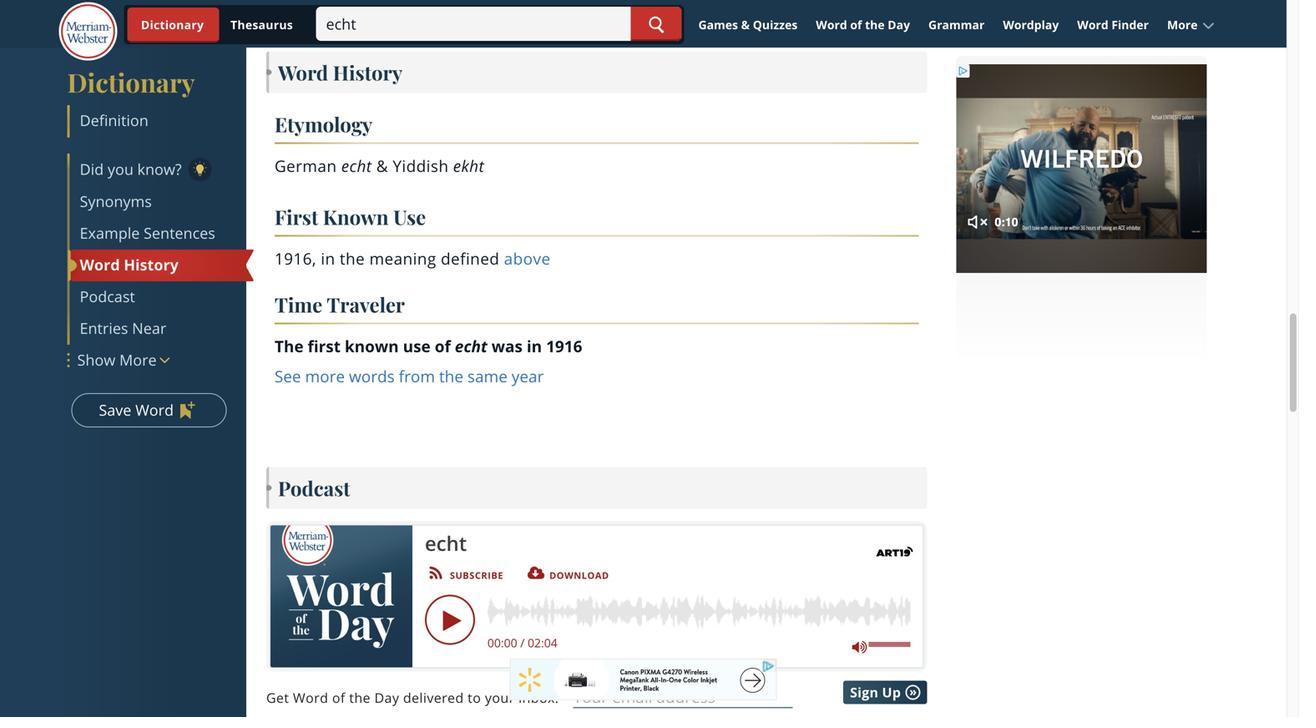 Task type: describe. For each thing, give the bounding box(es) containing it.
first
[[308, 335, 341, 357]]

dictionary link
[[67, 64, 254, 100]]

meaning
[[370, 248, 437, 269]]

word right quizzes at the right top of the page
[[816, 17, 848, 33]]

did
[[80, 159, 104, 180]]

sentences
[[144, 223, 215, 244]]

the
[[275, 335, 304, 357]]

& inside games & quizzes link
[[742, 17, 750, 33]]

word history link
[[68, 250, 254, 282]]

show
[[77, 350, 116, 371]]

time traveler
[[275, 291, 405, 318]]

entries
[[80, 318, 128, 339]]

rss image
[[425, 562, 447, 584]]

grammar link
[[922, 10, 993, 40]]

download cloud image
[[525, 562, 547, 584]]

1 vertical spatial &
[[377, 155, 388, 177]]

the inside the first known use of echt was                                          in 1916 see more words from the same year
[[439, 365, 464, 387]]

year
[[512, 365, 544, 387]]

known
[[323, 203, 389, 230]]

0 vertical spatial echt
[[341, 155, 372, 177]]

entries near link
[[70, 313, 244, 345]]

word left finder
[[1078, 17, 1109, 33]]

did you know?
[[80, 159, 182, 180]]

cover image image
[[271, 526, 413, 668]]

to
[[468, 689, 481, 707]]

german echt & yiddish ekht
[[275, 155, 485, 177]]

definition link
[[70, 105, 244, 137]]

example
[[80, 223, 140, 244]]

delivered
[[403, 689, 464, 707]]

word down example
[[80, 255, 120, 275]]

word of the day
[[816, 17, 911, 33]]

word of the day link
[[809, 10, 918, 40]]

download
[[547, 569, 610, 582]]

dictionary
[[67, 65, 195, 99]]

defined
[[441, 248, 500, 269]]

1 horizontal spatial word history
[[278, 59, 403, 86]]

get word of the day delivered to your inbox!
[[266, 689, 559, 707]]

subscribe
[[447, 569, 504, 582]]

example sentences link
[[70, 218, 244, 250]]

00:00
[[488, 635, 518, 651]]

up
[[883, 684, 902, 702]]

1 horizontal spatial advertisement region
[[957, 64, 1208, 273]]

traveler
[[327, 291, 405, 318]]

word up etymology
[[278, 59, 328, 86]]

get
[[266, 689, 289, 707]]

see more words from the same year link
[[275, 365, 544, 387]]

1 vertical spatial day
[[375, 689, 400, 707]]

echt inside the first known use of echt was                                          in 1916 see more words from the same year
[[455, 335, 488, 357]]

synonyms
[[80, 191, 152, 212]]

play image
[[436, 607, 469, 630]]

was
[[492, 335, 523, 357]]

download link
[[521, 557, 614, 591]]

1 vertical spatial word history
[[80, 255, 179, 275]]

word finder link
[[1070, 10, 1157, 40]]

inbox!
[[519, 689, 559, 707]]

word inside dropdown button
[[135, 400, 174, 421]]

the first known use of echt was                                          in 1916 see more words from the same year
[[275, 335, 583, 387]]

finder
[[1112, 17, 1150, 33]]

1916, in the meaning defined above
[[275, 248, 551, 269]]

0 horizontal spatial podcast
[[80, 287, 135, 307]]

near
[[132, 318, 166, 339]]

more button
[[1160, 10, 1223, 40]]

2 vertical spatial of
[[332, 689, 346, 707]]

did you know? link
[[70, 154, 244, 186]]

save word
[[99, 400, 174, 421]]

more inside the first known use of echt was                                          in 1916 see more words from the same year
[[305, 365, 345, 387]]

definition
[[80, 110, 149, 131]]

1916
[[546, 335, 583, 357]]

2 vertical spatial echt
[[425, 530, 467, 557]]

1916,
[[275, 248, 317, 269]]

/
[[521, 635, 525, 651]]



Task type: locate. For each thing, give the bounding box(es) containing it.
podcast link
[[70, 282, 244, 313]]

word finder
[[1078, 17, 1150, 33]]

Search search field
[[316, 7, 682, 41]]

advertisement region
[[957, 64, 1208, 273], [510, 659, 777, 701]]

of
[[851, 17, 863, 33], [435, 335, 451, 357], [332, 689, 346, 707]]

use
[[394, 203, 426, 230]]

yiddish
[[393, 155, 449, 177]]

subscribe link
[[421, 557, 508, 591]]

of right use
[[435, 335, 451, 357]]

00:00 / 02:04
[[488, 635, 558, 651]]

first
[[275, 203, 318, 230]]

wordplay
[[1004, 17, 1060, 33]]

word history
[[278, 59, 403, 86], [80, 255, 179, 275]]

1 horizontal spatial history
[[333, 59, 403, 86]]

& right the games at the top of the page
[[742, 17, 750, 33]]

more down first
[[305, 365, 345, 387]]

day left grammar link
[[888, 17, 911, 33]]

known
[[345, 335, 399, 357]]

in right 1916,
[[321, 248, 335, 269]]

games & quizzes link
[[691, 10, 806, 40]]

your
[[485, 689, 515, 707]]

save
[[99, 400, 132, 421]]

history up etymology
[[333, 59, 403, 86]]

1 horizontal spatial of
[[435, 335, 451, 357]]

0 vertical spatial advertisement region
[[957, 64, 1208, 273]]

you
[[108, 159, 134, 180]]

more
[[1168, 17, 1198, 33]]

the right from
[[439, 365, 464, 387]]

synonyms link
[[70, 186, 244, 218]]

of right quizzes at the right top of the page
[[851, 17, 863, 33]]

see
[[275, 365, 301, 387]]

above link
[[504, 248, 551, 269]]

1 vertical spatial of
[[435, 335, 451, 357]]

of inside the first known use of echt was                                          in 1916 see more words from the same year
[[435, 335, 451, 357]]

echt right german
[[341, 155, 372, 177]]

merriam-webster logo link
[[59, 2, 117, 62]]

use
[[403, 335, 431, 357]]

words
[[349, 365, 395, 387]]

the left grammar link
[[866, 17, 885, 33]]

word history down 'example sentences'
[[80, 255, 179, 275]]

toggle mute image
[[849, 635, 861, 659]]

sign up
[[851, 684, 905, 702]]

same
[[468, 365, 508, 387]]

0 vertical spatial podcast
[[80, 287, 135, 307]]

etymology
[[275, 111, 373, 137]]

1 vertical spatial advertisement region
[[510, 659, 777, 701]]

the
[[866, 17, 885, 33], [340, 248, 365, 269], [439, 365, 464, 387], [349, 689, 371, 707]]

echt up same
[[455, 335, 488, 357]]

0 vertical spatial day
[[888, 17, 911, 33]]

entries near
[[80, 318, 166, 339]]

1 vertical spatial podcast
[[278, 475, 351, 502]]

save word button
[[71, 393, 227, 428]]

0 horizontal spatial of
[[332, 689, 346, 707]]

of right 'get'
[[332, 689, 346, 707]]

quizzes
[[753, 17, 798, 33]]

0 vertical spatial history
[[333, 59, 403, 86]]

ekht
[[453, 155, 485, 177]]

0 horizontal spatial history
[[124, 255, 179, 275]]

1 vertical spatial history
[[124, 255, 179, 275]]

first known use
[[275, 203, 426, 230]]

time
[[275, 291, 323, 318]]

more inside show more button
[[119, 350, 157, 371]]

games & quizzes
[[699, 17, 798, 33]]

0 vertical spatial in
[[321, 248, 335, 269]]

1 vertical spatial echt
[[455, 335, 488, 357]]

from
[[399, 365, 435, 387]]

show more
[[77, 350, 157, 371]]

1 horizontal spatial day
[[888, 17, 911, 33]]

word history up etymology
[[278, 59, 403, 86]]

in right was
[[527, 335, 542, 357]]

above
[[504, 248, 551, 269]]

0 horizontal spatial advertisement region
[[510, 659, 777, 701]]

02:04
[[528, 635, 558, 651]]

the left the 'delivered'
[[349, 689, 371, 707]]

Sign up for Word of the Day text field
[[574, 685, 793, 709]]

in
[[321, 248, 335, 269], [527, 335, 542, 357]]

1 horizontal spatial more
[[305, 365, 345, 387]]

the down the first known use
[[340, 248, 365, 269]]

0 horizontal spatial more
[[119, 350, 157, 371]]

search word image
[[649, 16, 665, 34]]

podcast
[[80, 287, 135, 307], [278, 475, 351, 502]]

merriam webster - established 1828 image
[[59, 2, 117, 62]]

1 horizontal spatial &
[[742, 17, 750, 33]]

more down near
[[119, 350, 157, 371]]

0 horizontal spatial day
[[375, 689, 400, 707]]

grammar
[[929, 17, 985, 33]]

sign up button
[[844, 681, 928, 705]]

1 horizontal spatial in
[[527, 335, 542, 357]]

0 vertical spatial &
[[742, 17, 750, 33]]

& left yiddish
[[377, 155, 388, 177]]

history
[[333, 59, 403, 86], [124, 255, 179, 275]]

games
[[699, 17, 739, 33]]

history down the example sentences "link"
[[124, 255, 179, 275]]

example sentences
[[80, 223, 215, 244]]

word
[[816, 17, 848, 33], [1078, 17, 1109, 33], [278, 59, 328, 86], [80, 255, 120, 275], [135, 400, 174, 421], [293, 689, 329, 707]]

&
[[742, 17, 750, 33], [377, 155, 388, 177]]

toggle search dictionary/thesaurus image
[[127, 8, 219, 43]]

1 horizontal spatial podcast
[[278, 475, 351, 502]]

show more button
[[67, 345, 244, 377]]

word right 'get'
[[293, 689, 329, 707]]

know?
[[137, 159, 182, 180]]

1 vertical spatial in
[[527, 335, 542, 357]]

0 horizontal spatial in
[[321, 248, 335, 269]]

wordplay link
[[996, 10, 1067, 40]]

more
[[119, 350, 157, 371], [305, 365, 345, 387]]

0 vertical spatial word history
[[278, 59, 403, 86]]

0 vertical spatial of
[[851, 17, 863, 33]]

word right 'save'
[[135, 400, 174, 421]]

in inside the first known use of echt was                                          in 1916 see more words from the same year
[[527, 335, 542, 357]]

2 horizontal spatial of
[[851, 17, 863, 33]]

0 horizontal spatial &
[[377, 155, 388, 177]]

echt up rss image
[[425, 530, 467, 557]]

day left the 'delivered'
[[375, 689, 400, 707]]

0 horizontal spatial word history
[[80, 255, 179, 275]]

echt
[[341, 155, 372, 177], [455, 335, 488, 357], [425, 530, 467, 557]]

sign
[[851, 684, 879, 702]]

day
[[888, 17, 911, 33], [375, 689, 400, 707]]

german
[[275, 155, 337, 177]]



Task type: vqa. For each thing, say whether or not it's contained in the screenshot.
(dogs
no



